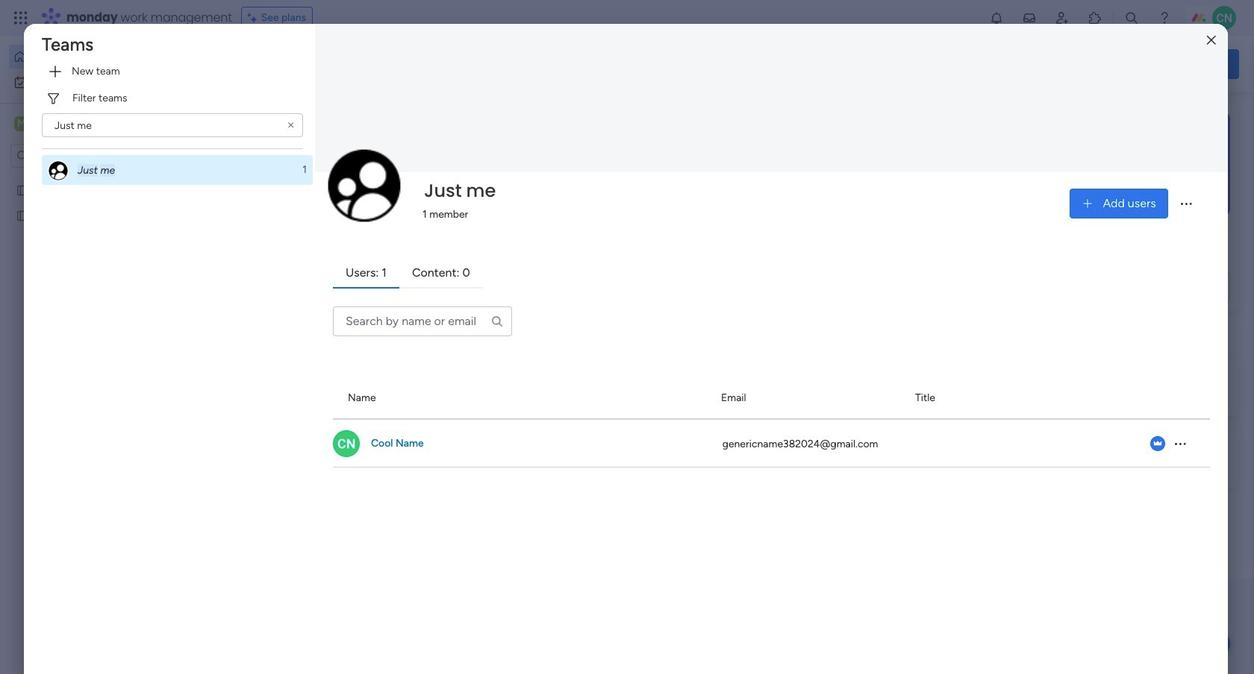 Task type: vqa. For each thing, say whether or not it's contained in the screenshot.
Cool Name image
yes



Task type: describe. For each thing, give the bounding box(es) containing it.
1 row from the top
[[333, 378, 1210, 420]]

getting started element
[[1015, 357, 1239, 416]]

monday marketplace image
[[1088, 10, 1103, 25]]

menu image
[[1179, 196, 1194, 211]]

help center element
[[1015, 428, 1239, 488]]

2 public board image from the top
[[16, 208, 30, 222]]

workspace image
[[14, 116, 29, 132]]

templates image image
[[1029, 113, 1226, 216]]

quick search results list box
[[231, 140, 980, 337]]

close image
[[1207, 35, 1216, 46]]

select product image
[[13, 10, 28, 25]]

close recently visited image
[[231, 122, 249, 140]]

menu image
[[1173, 437, 1188, 452]]

Search teams search field
[[42, 113, 303, 137]]

Search in workspace field
[[31, 147, 125, 165]]

component image
[[496, 296, 509, 309]]

help image
[[1157, 10, 1172, 25]]



Task type: locate. For each thing, give the bounding box(es) containing it.
None field
[[420, 176, 500, 207]]

team avatar image
[[327, 148, 402, 223]]

row
[[333, 378, 1210, 420], [333, 420, 1210, 468]]

search image
[[491, 315, 504, 328]]

search everything image
[[1124, 10, 1139, 25]]

list box
[[0, 174, 190, 430]]

1 vertical spatial public board image
[[16, 208, 30, 222]]

tab list
[[333, 259, 1210, 289]]

option
[[9, 45, 181, 69], [9, 70, 181, 94], [42, 155, 313, 185], [0, 177, 190, 180]]

workspace selection element
[[14, 115, 125, 134]]

notifications image
[[989, 10, 1004, 25]]

1 public board image from the top
[[16, 183, 30, 197]]

public board image
[[16, 183, 30, 197], [16, 208, 30, 222]]

Search by name or email search field
[[333, 307, 512, 337]]

None search field
[[42, 113, 303, 137], [333, 307, 512, 337], [42, 113, 303, 137], [333, 307, 512, 337]]

grid
[[333, 378, 1210, 675]]

see plans image
[[248, 10, 261, 26]]

2 row from the top
[[333, 420, 1210, 468]]

1 tab from the left
[[333, 259, 399, 289]]

tab
[[333, 259, 399, 289], [399, 259, 483, 289]]

update feed image
[[1022, 10, 1037, 25]]

cool name image
[[1213, 6, 1236, 30]]

clear search image
[[285, 119, 297, 131]]

2 tab from the left
[[399, 259, 483, 289]]

add to favorites image
[[445, 273, 460, 288]]

cool name image
[[333, 431, 360, 458]]

invite members image
[[1055, 10, 1070, 25]]

0 vertical spatial public board image
[[16, 183, 30, 197]]



